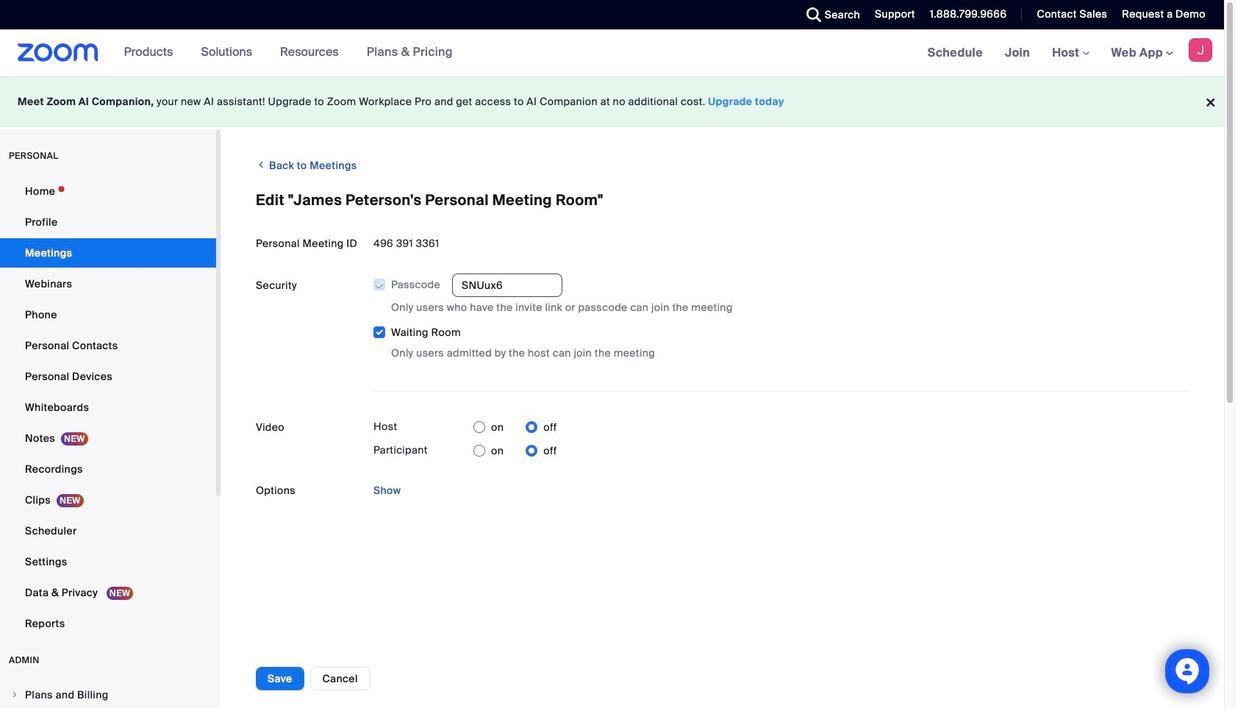 Task type: vqa. For each thing, say whether or not it's contained in the screenshot.
RIGHT image
yes



Task type: locate. For each thing, give the bounding box(es) containing it.
2 option group from the top
[[474, 439, 557, 463]]

menu item
[[0, 681, 216, 708]]

product information navigation
[[113, 29, 464, 76]]

footer
[[0, 76, 1224, 127]]

personal menu menu
[[0, 176, 216, 640]]

option group
[[474, 416, 557, 439], [474, 439, 557, 463]]

None text field
[[452, 274, 563, 297]]

right image
[[10, 691, 19, 699]]

banner
[[0, 29, 1224, 77]]

1 option group from the top
[[474, 416, 557, 439]]

group
[[374, 274, 1189, 361]]



Task type: describe. For each thing, give the bounding box(es) containing it.
left image
[[256, 157, 267, 172]]

profile picture image
[[1189, 38, 1213, 62]]

meetings navigation
[[917, 29, 1224, 77]]

zoom logo image
[[18, 43, 98, 62]]



